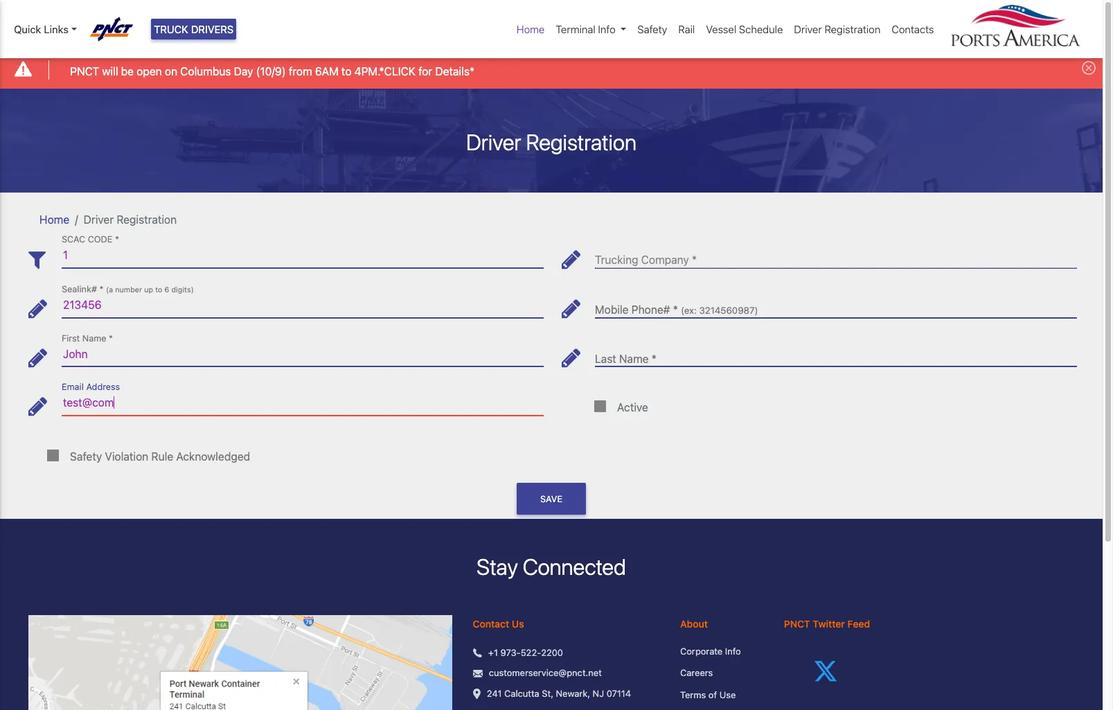 Task type: describe. For each thing, give the bounding box(es) containing it.
customerservice@pnct.net link
[[489, 667, 602, 680]]

(ex:
[[681, 305, 697, 316]]

st,
[[542, 688, 554, 699]]

terms of use link
[[681, 689, 763, 702]]

contact
[[473, 618, 509, 630]]

+1 973-522-2200 link
[[488, 646, 563, 660]]

twitter
[[813, 618, 845, 630]]

info for corporate info
[[725, 646, 741, 657]]

mobile phone# * (ex: 3214560987)
[[595, 303, 758, 316]]

pnct will be open on columbus day (10/9) from 6am to 4pm.*click for details* link
[[70, 63, 475, 79]]

corporate info link
[[681, 645, 763, 658]]

save button
[[517, 483, 586, 515]]

quick links link
[[14, 21, 77, 37]]

scac code *
[[62, 235, 119, 245]]

corporate
[[681, 646, 723, 657]]

use
[[720, 689, 736, 700]]

careers link
[[681, 667, 763, 680]]

stay
[[477, 554, 518, 580]]

sealink#
[[62, 284, 97, 295]]

Last Name * text field
[[595, 341, 1078, 367]]

open
[[137, 65, 162, 77]]

schedule
[[739, 23, 783, 35]]

from
[[289, 65, 312, 77]]

terminal
[[556, 23, 596, 35]]

0 horizontal spatial registration
[[117, 213, 177, 226]]

vessel schedule
[[706, 23, 783, 35]]

active
[[617, 401, 648, 414]]

up
[[144, 286, 153, 294]]

acknowledged
[[176, 450, 250, 463]]

safety link
[[632, 16, 673, 43]]

First Name * text field
[[62, 341, 544, 367]]

email address
[[62, 382, 120, 392]]

columbus
[[180, 65, 231, 77]]

address
[[86, 382, 120, 392]]

522-
[[521, 647, 541, 658]]

* for first name *
[[109, 333, 113, 344]]

nj
[[593, 688, 604, 699]]

last name *
[[595, 352, 657, 365]]

contact us
[[473, 618, 524, 630]]

to inside alert
[[342, 65, 352, 77]]

Trucking Company * text field
[[595, 243, 1078, 268]]

details*
[[435, 65, 475, 77]]

2 vertical spatial driver registration
[[84, 213, 177, 226]]

4pm.*click
[[355, 65, 416, 77]]

us
[[512, 618, 524, 630]]

07114
[[607, 688, 631, 699]]

trucking
[[595, 254, 639, 266]]

rule
[[151, 450, 173, 463]]

* left (a
[[99, 284, 104, 295]]

company
[[642, 254, 689, 266]]

pnct for pnct will be open on columbus day (10/9) from 6am to 4pm.*click for details*
[[70, 65, 99, 77]]

rail link
[[673, 16, 701, 43]]

name for last
[[619, 352, 649, 365]]

* for trucking company *
[[692, 254, 697, 266]]

SCAC CODE * search field
[[62, 243, 544, 268]]

+1
[[488, 647, 498, 658]]

first
[[62, 333, 80, 344]]

home inside the home link
[[517, 23, 545, 35]]

on
[[165, 65, 177, 77]]

241 calcutta st, newark, nj 07114
[[487, 688, 631, 699]]

violation
[[105, 450, 148, 463]]

trucking company *
[[595, 254, 697, 266]]

rail
[[679, 23, 695, 35]]

scac
[[62, 235, 85, 245]]

be
[[121, 65, 134, 77]]

truck drivers
[[154, 23, 234, 35]]

number
[[115, 286, 142, 294]]

quick
[[14, 23, 41, 35]]

info for terminal info
[[598, 23, 616, 35]]

drivers
[[191, 23, 234, 35]]

vessel schedule link
[[701, 16, 789, 43]]

(10/9)
[[256, 65, 286, 77]]

newark,
[[556, 688, 590, 699]]

save
[[541, 494, 563, 504]]

safety violation rule acknowledged
[[70, 450, 250, 463]]

sealink# * (a number up to 6 digits)
[[62, 284, 194, 295]]

quick links
[[14, 23, 69, 35]]



Task type: locate. For each thing, give the bounding box(es) containing it.
1 horizontal spatial registration
[[526, 129, 637, 155]]

will
[[102, 65, 118, 77]]

stay connected
[[477, 554, 626, 580]]

careers
[[681, 667, 713, 679]]

email
[[62, 382, 84, 392]]

driver registration
[[794, 23, 881, 35], [466, 129, 637, 155], [84, 213, 177, 226]]

0 vertical spatial safety
[[638, 23, 668, 35]]

0 horizontal spatial driver
[[84, 213, 114, 226]]

1 horizontal spatial driver
[[466, 129, 521, 155]]

contacts link
[[887, 16, 940, 43]]

pnct
[[70, 65, 99, 77], [784, 618, 811, 630]]

info up careers link
[[725, 646, 741, 657]]

pnct inside alert
[[70, 65, 99, 77]]

info right terminal
[[598, 23, 616, 35]]

safety left "violation"
[[70, 450, 102, 463]]

1 vertical spatial pnct
[[784, 618, 811, 630]]

of
[[709, 689, 717, 700]]

feed
[[848, 618, 870, 630]]

* for scac code *
[[115, 235, 119, 245]]

home
[[517, 23, 545, 35], [39, 213, 69, 226]]

6
[[165, 286, 169, 294]]

last
[[595, 352, 617, 365]]

241 calcutta st, newark, nj 07114 link
[[487, 687, 631, 701]]

*
[[115, 235, 119, 245], [692, 254, 697, 266], [99, 284, 104, 295], [673, 303, 678, 316], [109, 333, 113, 344], [652, 352, 657, 365]]

pnct will be open on columbus day (10/9) from 6am to 4pm.*click for details*
[[70, 65, 475, 77]]

1 vertical spatial registration
[[526, 129, 637, 155]]

terms of use
[[681, 689, 736, 700]]

0 vertical spatial info
[[598, 23, 616, 35]]

links
[[44, 23, 69, 35]]

2 horizontal spatial driver registration
[[794, 23, 881, 35]]

None text field
[[62, 293, 544, 318], [595, 293, 1078, 318], [62, 293, 544, 318], [595, 293, 1078, 318]]

0 horizontal spatial to
[[155, 286, 162, 294]]

terminal info link
[[550, 16, 632, 43]]

* right company
[[692, 254, 697, 266]]

Email Address text field
[[62, 390, 544, 416]]

2200
[[541, 647, 563, 658]]

terms
[[681, 689, 706, 700]]

info
[[598, 23, 616, 35], [725, 646, 741, 657]]

home link up scac
[[39, 213, 69, 226]]

2 vertical spatial registration
[[117, 213, 177, 226]]

pnct will be open on columbus day (10/9) from 6am to 4pm.*click for details* alert
[[0, 51, 1103, 88]]

home link left terminal
[[511, 16, 550, 43]]

0 vertical spatial name
[[82, 333, 106, 344]]

0 vertical spatial driver registration
[[794, 23, 881, 35]]

connected
[[523, 554, 626, 580]]

to left 6
[[155, 286, 162, 294]]

2 horizontal spatial registration
[[825, 23, 881, 35]]

1 vertical spatial home link
[[39, 213, 69, 226]]

0 horizontal spatial name
[[82, 333, 106, 344]]

close image
[[1082, 61, 1096, 75]]

1 vertical spatial home
[[39, 213, 69, 226]]

1 horizontal spatial to
[[342, 65, 352, 77]]

2 vertical spatial driver
[[84, 213, 114, 226]]

pnct for pnct twitter feed
[[784, 618, 811, 630]]

corporate info
[[681, 646, 741, 657]]

code
[[88, 235, 113, 245]]

first name *
[[62, 333, 113, 344]]

home left terminal
[[517, 23, 545, 35]]

* right code
[[115, 235, 119, 245]]

customerservice@pnct.net
[[489, 667, 602, 679]]

calcutta
[[505, 688, 540, 699]]

1 vertical spatial to
[[155, 286, 162, 294]]

3214560987)
[[700, 305, 758, 316]]

mobile
[[595, 303, 629, 316]]

safety left rail
[[638, 23, 668, 35]]

* for last name *
[[652, 352, 657, 365]]

registration
[[825, 23, 881, 35], [526, 129, 637, 155], [117, 213, 177, 226]]

0 horizontal spatial info
[[598, 23, 616, 35]]

contacts
[[892, 23, 934, 35]]

digits)
[[171, 286, 194, 294]]

name for first
[[82, 333, 106, 344]]

1 vertical spatial name
[[619, 352, 649, 365]]

name right first
[[82, 333, 106, 344]]

truck drivers link
[[151, 19, 237, 40]]

(a
[[106, 286, 113, 294]]

1 horizontal spatial home link
[[511, 16, 550, 43]]

6am
[[315, 65, 339, 77]]

0 vertical spatial registration
[[825, 23, 881, 35]]

1 horizontal spatial home
[[517, 23, 545, 35]]

0 horizontal spatial pnct
[[70, 65, 99, 77]]

for
[[419, 65, 432, 77]]

* right last
[[652, 352, 657, 365]]

241
[[487, 688, 502, 699]]

to right 6am
[[342, 65, 352, 77]]

vessel
[[706, 23, 737, 35]]

home link
[[511, 16, 550, 43], [39, 213, 69, 226]]

day
[[234, 65, 253, 77]]

about
[[681, 618, 708, 630]]

safety for safety
[[638, 23, 668, 35]]

0 horizontal spatial safety
[[70, 450, 102, 463]]

* right first
[[109, 333, 113, 344]]

1 horizontal spatial pnct
[[784, 618, 811, 630]]

+1 973-522-2200
[[488, 647, 563, 658]]

driver registration link
[[789, 16, 887, 43]]

truck
[[154, 23, 188, 35]]

1 horizontal spatial safety
[[638, 23, 668, 35]]

name
[[82, 333, 106, 344], [619, 352, 649, 365]]

to inside sealink# * (a number up to 6 digits)
[[155, 286, 162, 294]]

0 horizontal spatial driver registration
[[84, 213, 177, 226]]

0 horizontal spatial home
[[39, 213, 69, 226]]

phone#
[[632, 303, 670, 316]]

1 vertical spatial driver
[[466, 129, 521, 155]]

0 horizontal spatial home link
[[39, 213, 69, 226]]

1 vertical spatial info
[[725, 646, 741, 657]]

safety for safety violation rule acknowledged
[[70, 450, 102, 463]]

0 vertical spatial home
[[517, 23, 545, 35]]

0 vertical spatial home link
[[511, 16, 550, 43]]

1 vertical spatial driver registration
[[466, 129, 637, 155]]

1 horizontal spatial driver registration
[[466, 129, 637, 155]]

0 vertical spatial to
[[342, 65, 352, 77]]

pnct left twitter
[[784, 618, 811, 630]]

1 horizontal spatial info
[[725, 646, 741, 657]]

pnct left the will at the left of page
[[70, 65, 99, 77]]

* left the (ex:
[[673, 303, 678, 316]]

0 vertical spatial pnct
[[70, 65, 99, 77]]

home up scac
[[39, 213, 69, 226]]

973-
[[501, 647, 521, 658]]

name right last
[[619, 352, 649, 365]]

1 vertical spatial safety
[[70, 450, 102, 463]]

pnct twitter feed
[[784, 618, 870, 630]]

* for mobile phone# * (ex: 3214560987)
[[673, 303, 678, 316]]

terminal info
[[556, 23, 616, 35]]

1 horizontal spatial name
[[619, 352, 649, 365]]

2 horizontal spatial driver
[[794, 23, 822, 35]]

0 vertical spatial driver
[[794, 23, 822, 35]]



Task type: vqa. For each thing, say whether or not it's contained in the screenshot.
2nd video image from left
no



